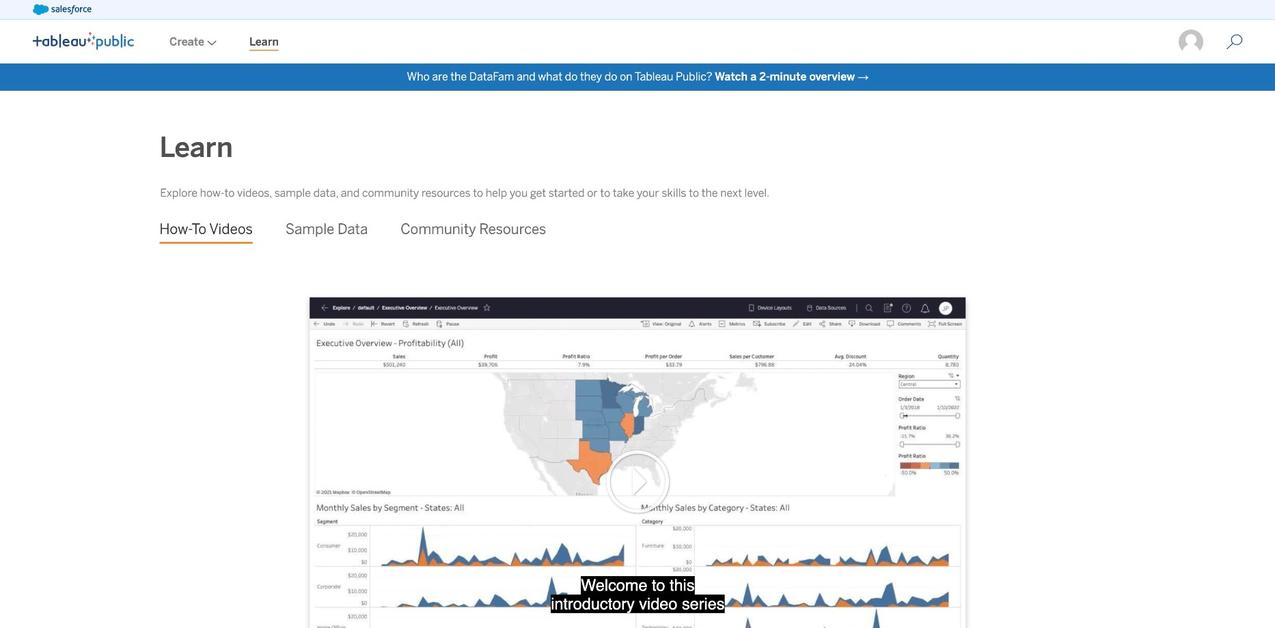 Task type: locate. For each thing, give the bounding box(es) containing it.
go to search image
[[1210, 34, 1260, 50]]

gary.orlando image
[[1178, 29, 1205, 56]]



Task type: describe. For each thing, give the bounding box(es) containing it.
logo image
[[33, 32, 134, 50]]

salesforce logo image
[[33, 4, 91, 15]]

create image
[[204, 40, 217, 46]]



Task type: vqa. For each thing, say whether or not it's contained in the screenshot.
the Edit image
no



